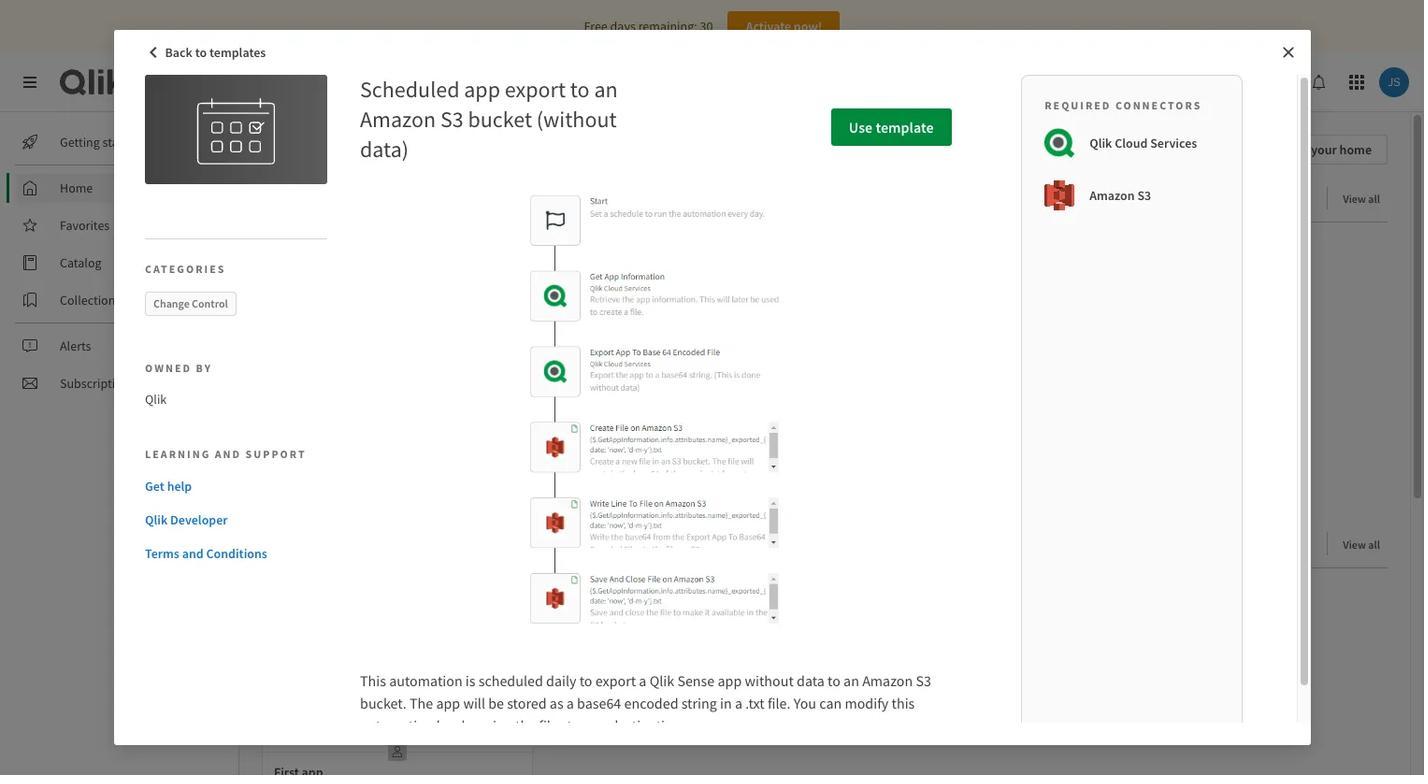 Task type: locate. For each thing, give the bounding box(es) containing it.
data
[[797, 672, 825, 690]]

qlik
[[1090, 135, 1113, 152], [145, 391, 167, 408], [145, 511, 168, 528], [650, 672, 675, 690]]

control
[[192, 297, 228, 311]]

app up in
[[718, 672, 742, 690]]

0 vertical spatial app
[[464, 75, 501, 104]]

a up encoded
[[639, 672, 647, 690]]

0 horizontal spatial amazon
[[360, 105, 436, 134]]

1 vertical spatial view
[[1344, 538, 1367, 552]]

getting started link
[[15, 127, 225, 157]]

1 vertical spatial automation
[[360, 717, 434, 735]]

and
[[215, 447, 242, 461], [182, 545, 204, 562]]

1 vertical spatial and
[[182, 545, 204, 562]]

home inside the navigation pane element
[[60, 180, 93, 196]]

view for 1st view all link
[[1344, 192, 1367, 206]]

an up (without
[[594, 75, 618, 104]]

explore
[[386, 187, 446, 211]]

amazon inside scheduled app export to an amazon s3 bucket (without data)
[[360, 105, 436, 134]]

analytics inside home main content
[[288, 187, 361, 211]]

analytics
[[184, 70, 255, 94], [288, 187, 361, 211]]

alerts
[[60, 338, 91, 355]]

1 horizontal spatial by
[[437, 717, 452, 735]]

1 horizontal spatial home
[[262, 135, 320, 164]]

1 vertical spatial home
[[60, 180, 93, 196]]

catalog
[[60, 254, 102, 271]]

qlik up encoded
[[650, 672, 675, 690]]

2 view from the top
[[1344, 538, 1367, 552]]

0 horizontal spatial home
[[60, 180, 93, 196]]

0 vertical spatial an
[[594, 75, 618, 104]]

2 view all from the top
[[1344, 538, 1381, 552]]

0 vertical spatial amazon
[[360, 105, 436, 134]]

0 horizontal spatial by
[[196, 361, 212, 375]]

amazon
[[360, 105, 436, 134], [1090, 187, 1135, 204], [863, 672, 913, 690]]

1 horizontal spatial s3
[[916, 672, 932, 690]]

export
[[505, 75, 566, 104], [596, 672, 636, 690]]

amazon right amazon s3 logo
[[1090, 187, 1135, 204]]

services down "templates"
[[259, 70, 324, 94]]

and inside 'link'
[[182, 545, 204, 562]]

back to templates button
[[141, 37, 275, 67]]

0 vertical spatial home
[[262, 135, 320, 164]]

an
[[594, 75, 618, 104], [844, 672, 860, 690]]

1 horizontal spatial a
[[639, 672, 647, 690]]

is
[[466, 672, 476, 690]]

an inside scheduled app export to an amazon s3 bucket (without data)
[[594, 75, 618, 104]]

export up bucket on the left
[[505, 75, 566, 104]]

0 horizontal spatial services
[[259, 70, 324, 94]]

1 vertical spatial by
[[437, 717, 452, 735]]

services
[[259, 70, 324, 94], [1151, 135, 1198, 152]]

by inside this automation is scheduled daily to export a qlik sense app without data to an amazon s3 bucket. the app will be stored as a base64 encoded string in a .txt file. you can modify this automation by changing the file storage destination.
[[437, 717, 452, 735]]

connectors
[[1116, 98, 1203, 112]]

this
[[892, 694, 915, 713]]

by right owned
[[196, 361, 212, 375]]

will
[[464, 694, 486, 713]]

to up can
[[828, 672, 841, 690]]

back to templates
[[165, 44, 266, 61]]

automation down bucket.
[[360, 717, 434, 735]]

navigation pane element
[[0, 120, 239, 406]]

amazon up this
[[863, 672, 913, 690]]

in
[[720, 694, 732, 713]]

0 vertical spatial view all link
[[1344, 186, 1388, 210]]

qlik cloud services logo image
[[1045, 128, 1075, 158]]

personal element
[[383, 737, 413, 767]]

this
[[360, 672, 386, 690]]

export up base64
[[596, 672, 636, 690]]

remaining:
[[639, 18, 698, 35]]

1 vertical spatial view all
[[1344, 538, 1381, 552]]

app up bucket on the left
[[464, 75, 501, 104]]

export inside scheduled app export to an amazon s3 bucket (without data)
[[505, 75, 566, 104]]

1 vertical spatial view all link
[[1344, 532, 1388, 556]]

scheduled
[[360, 75, 460, 104]]

scheduled app export to an amazon s3 bucket (without data) image
[[145, 75, 327, 184]]

1 vertical spatial an
[[844, 672, 860, 690]]

0 vertical spatial export
[[505, 75, 566, 104]]

close image
[[1281, 45, 1296, 60]]

amazon down scheduled
[[360, 105, 436, 134]]

0 vertical spatial s3
[[441, 105, 464, 134]]

subscriptions link
[[15, 369, 225, 399]]

0 vertical spatial view all
[[1344, 192, 1381, 206]]

2 all from the top
[[1369, 538, 1381, 552]]

a
[[639, 672, 647, 690], [567, 694, 574, 713], [735, 694, 743, 713]]

home up favorites
[[60, 180, 93, 196]]

change control
[[153, 297, 228, 311]]

be
[[489, 694, 504, 713]]

0 horizontal spatial an
[[594, 75, 618, 104]]

1 horizontal spatial analytics
[[288, 187, 361, 211]]

1 vertical spatial app
[[718, 672, 742, 690]]

2 horizontal spatial amazon
[[1090, 187, 1135, 204]]

analytics for analytics to explore
[[288, 187, 361, 211]]

view for 2nd view all link from the top of the home main content
[[1344, 538, 1367, 552]]

to left explore
[[365, 187, 382, 211]]

activate
[[746, 18, 792, 35]]

categories
[[145, 262, 226, 276]]

learning
[[145, 447, 211, 461]]

view
[[1344, 192, 1367, 206], [1344, 538, 1367, 552]]

activate now!
[[746, 18, 823, 35]]

1 horizontal spatial export
[[596, 672, 636, 690]]

owned
[[145, 361, 192, 375]]

2 horizontal spatial a
[[735, 694, 743, 713]]

an up modify
[[844, 672, 860, 690]]

and up "get help" link
[[215, 447, 242, 461]]

free days remaining: 30
[[584, 18, 713, 35]]

0 vertical spatial and
[[215, 447, 242, 461]]

0 horizontal spatial export
[[505, 75, 566, 104]]

qlik for qlik
[[145, 391, 167, 408]]

qlik left cloud
[[1090, 135, 1113, 152]]

storage
[[561, 717, 608, 735]]

1 view from the top
[[1344, 192, 1367, 206]]

1 vertical spatial export
[[596, 672, 636, 690]]

export inside this automation is scheduled daily to export a qlik sense app without data to an amazon s3 bucket. the app will be stored as a base64 encoded string in a .txt file. you can modify this automation by changing the file storage destination.
[[596, 672, 636, 690]]

a right as
[[567, 694, 574, 713]]

analytics right move collection icon
[[288, 187, 361, 211]]

2 view all link from the top
[[1344, 532, 1388, 556]]

1 horizontal spatial an
[[844, 672, 860, 690]]

as
[[550, 694, 564, 713]]

started
[[103, 134, 141, 151]]

to right the 'back'
[[195, 44, 207, 61]]

home up move collection icon
[[262, 135, 320, 164]]

1 vertical spatial analytics
[[288, 187, 361, 211]]

1 vertical spatial services
[[1151, 135, 1198, 152]]

move collection image
[[262, 189, 281, 207]]

catalog link
[[15, 248, 225, 278]]

ask
[[1052, 74, 1072, 91]]

get help
[[145, 478, 192, 495]]

to up (without
[[571, 75, 590, 104]]

can
[[820, 694, 842, 713]]

free
[[584, 18, 608, 35]]

by
[[196, 361, 212, 375], [437, 717, 452, 735]]

1 view all from the top
[[1344, 192, 1381, 206]]

1 horizontal spatial and
[[215, 447, 242, 461]]

s3
[[441, 105, 464, 134], [1138, 187, 1152, 204], [916, 672, 932, 690]]

0 vertical spatial all
[[1369, 192, 1381, 206]]

0 horizontal spatial analytics
[[184, 70, 255, 94]]

0 horizontal spatial and
[[182, 545, 204, 562]]

1 view all link from the top
[[1344, 186, 1388, 210]]

file
[[539, 717, 558, 735]]

qlik down get on the left bottom
[[145, 511, 168, 528]]

activate now! link
[[728, 11, 841, 41]]

home
[[1340, 141, 1372, 158]]

1 vertical spatial all
[[1369, 538, 1381, 552]]

home
[[262, 135, 320, 164], [60, 180, 93, 196]]

1 horizontal spatial app
[[464, 75, 501, 104]]

daily
[[546, 672, 577, 690]]

1 vertical spatial s3
[[1138, 187, 1152, 204]]

learning and support
[[145, 447, 306, 461]]

2 vertical spatial amazon
[[863, 672, 913, 690]]

the
[[410, 694, 433, 713]]

app
[[464, 75, 501, 104], [718, 672, 742, 690], [436, 694, 461, 713]]

and right 'terms'
[[182, 545, 204, 562]]

to inside button
[[195, 44, 207, 61]]

app inside scheduled app export to an amazon s3 bucket (without data)
[[464, 75, 501, 104]]

0 horizontal spatial s3
[[441, 105, 464, 134]]

qlik for qlik developer
[[145, 511, 168, 528]]

automation up the
[[389, 672, 463, 690]]

services down the connectors
[[1151, 135, 1198, 152]]

0 vertical spatial automation
[[389, 672, 463, 690]]

view all
[[1344, 192, 1381, 206], [1344, 538, 1381, 552]]

0 vertical spatial analytics
[[184, 70, 255, 94]]

analytics services
[[184, 70, 324, 94]]

data)
[[360, 135, 409, 164]]

customize your home button
[[1216, 135, 1388, 165]]

view all for 2nd view all link from the top of the home main content
[[1344, 538, 1381, 552]]

updated 10 minutes ago
[[295, 438, 409, 452]]

jacob simon image
[[274, 437, 291, 454]]

qlik developer
[[145, 511, 228, 528]]

1 horizontal spatial amazon
[[863, 672, 913, 690]]

0 vertical spatial view
[[1344, 192, 1367, 206]]

2 vertical spatial app
[[436, 694, 461, 713]]

amazon s3 logo image
[[1045, 181, 1075, 211]]

qlik down owned
[[145, 391, 167, 408]]

analytics down back to templates
[[184, 70, 255, 94]]

0 vertical spatial by
[[196, 361, 212, 375]]

a right in
[[735, 694, 743, 713]]

to inside home main content
[[365, 187, 382, 211]]

stored
[[507, 694, 547, 713]]

app left will
[[436, 694, 461, 713]]

2 vertical spatial s3
[[916, 672, 932, 690]]

ask insight advisor
[[1052, 74, 1158, 91]]

amazon inside this automation is scheduled daily to export a qlik sense app without data to an amazon s3 bucket. the app will be stored as a base64 encoded string in a .txt file. you can modify this automation by changing the file storage destination.
[[863, 672, 913, 690]]

1 all from the top
[[1369, 192, 1381, 206]]

by left changing
[[437, 717, 452, 735]]



Task type: describe. For each thing, give the bounding box(es) containing it.
1 vertical spatial amazon
[[1090, 187, 1135, 204]]

use template
[[849, 118, 934, 137]]

use template button
[[832, 109, 952, 146]]

all for 2nd view all link from the top of the home main content
[[1369, 538, 1381, 552]]

amazon s3
[[1090, 187, 1152, 204]]

collections
[[60, 292, 121, 309]]

updated 10 minutes ago link
[[263, 238, 532, 467]]

ago
[[391, 438, 409, 452]]

2 horizontal spatial app
[[718, 672, 742, 690]]

0 vertical spatial services
[[259, 70, 324, 94]]

1 horizontal spatial services
[[1151, 135, 1198, 152]]

qlik cloud services
[[1090, 135, 1198, 152]]

favorites link
[[15, 211, 225, 240]]

string
[[682, 694, 717, 713]]

use
[[849, 118, 873, 137]]

qlik developer link
[[145, 510, 320, 529]]

required
[[1045, 98, 1112, 112]]

ask insight advisor button
[[1021, 67, 1167, 97]]

back
[[165, 44, 193, 61]]

and for learning
[[215, 447, 242, 461]]

days
[[611, 18, 636, 35]]

(without
[[537, 105, 617, 134]]

file.
[[768, 694, 791, 713]]

qlik inside this automation is scheduled daily to export a qlik sense app without data to an amazon s3 bucket. the app will be stored as a base64 encoded string in a .txt file. you can modify this automation by changing the file storage destination.
[[650, 672, 675, 690]]

modify
[[845, 694, 889, 713]]

and for terms
[[182, 545, 204, 562]]

required connectors
[[1045, 98, 1203, 112]]

to inside scheduled app export to an amazon s3 bucket (without data)
[[571, 75, 590, 104]]

updated
[[295, 438, 335, 452]]

to right daily
[[580, 672, 593, 690]]

alerts link
[[15, 331, 225, 361]]

support
[[246, 447, 306, 461]]

analytics services element
[[184, 70, 324, 94]]

s3 inside scheduled app export to an amazon s3 bucket (without data)
[[441, 105, 464, 134]]

you
[[794, 694, 817, 713]]

terms
[[145, 545, 180, 562]]

collections link
[[15, 285, 225, 315]]

developer
[[170, 511, 228, 528]]

analytics to explore link
[[288, 187, 454, 211]]

an inside this automation is scheduled daily to export a qlik sense app without data to an amazon s3 bucket. the app will be stored as a base64 encoded string in a .txt file. you can modify this automation by changing the file storage destination.
[[844, 672, 860, 690]]

subscriptions
[[60, 375, 135, 392]]

jacob simon element
[[274, 437, 291, 454]]

home inside main content
[[262, 135, 320, 164]]

the
[[516, 717, 536, 735]]

conditions
[[206, 545, 267, 562]]

customize your home
[[1251, 141, 1372, 158]]

changing
[[455, 717, 513, 735]]

close sidebar menu image
[[22, 75, 37, 90]]

0 horizontal spatial app
[[436, 694, 461, 713]]

qlik for qlik cloud services
[[1090, 135, 1113, 152]]

scheduled
[[479, 672, 543, 690]]

customize
[[1251, 141, 1309, 158]]

get help link
[[145, 477, 320, 495]]

without
[[745, 672, 794, 690]]

2 horizontal spatial s3
[[1138, 187, 1152, 204]]

terms and conditions
[[145, 545, 267, 562]]

encoded
[[624, 694, 679, 713]]

10
[[338, 438, 349, 452]]

change
[[153, 297, 190, 311]]

now!
[[794, 18, 823, 35]]

owned by
[[145, 361, 212, 375]]

advisor
[[1116, 74, 1158, 91]]

home main content
[[232, 112, 1425, 776]]

home link
[[15, 173, 225, 203]]

move collection image
[[262, 535, 281, 553]]

insight
[[1074, 74, 1113, 91]]

sense
[[678, 672, 715, 690]]

templates
[[210, 44, 266, 61]]

template
[[876, 118, 934, 137]]

.txt
[[746, 694, 765, 713]]

favorites
[[60, 217, 110, 234]]

base64
[[577, 694, 622, 713]]

view all for 1st view all link
[[1344, 192, 1381, 206]]

all for 1st view all link
[[1369, 192, 1381, 206]]

analytics to explore
[[288, 187, 446, 211]]

bucket
[[468, 105, 532, 134]]

minutes
[[351, 438, 389, 452]]

bucket.
[[360, 694, 407, 713]]

30
[[700, 18, 713, 35]]

scheduled app export to an amazon s3 bucket (without data)
[[360, 75, 618, 164]]

your
[[1312, 141, 1338, 158]]

0 horizontal spatial a
[[567, 694, 574, 713]]

help
[[167, 478, 192, 495]]

s3 inside this automation is scheduled daily to export a qlik sense app without data to an amazon s3 bucket. the app will be stored as a base64 encoded string in a .txt file. you can modify this automation by changing the file storage destination.
[[916, 672, 932, 690]]

analytics for analytics services
[[184, 70, 255, 94]]

getting
[[60, 134, 100, 151]]

cloud
[[1115, 135, 1148, 152]]

destination.
[[610, 717, 685, 735]]

terms and conditions link
[[145, 544, 320, 563]]



Task type: vqa. For each thing, say whether or not it's contained in the screenshot.
Getting started link
yes



